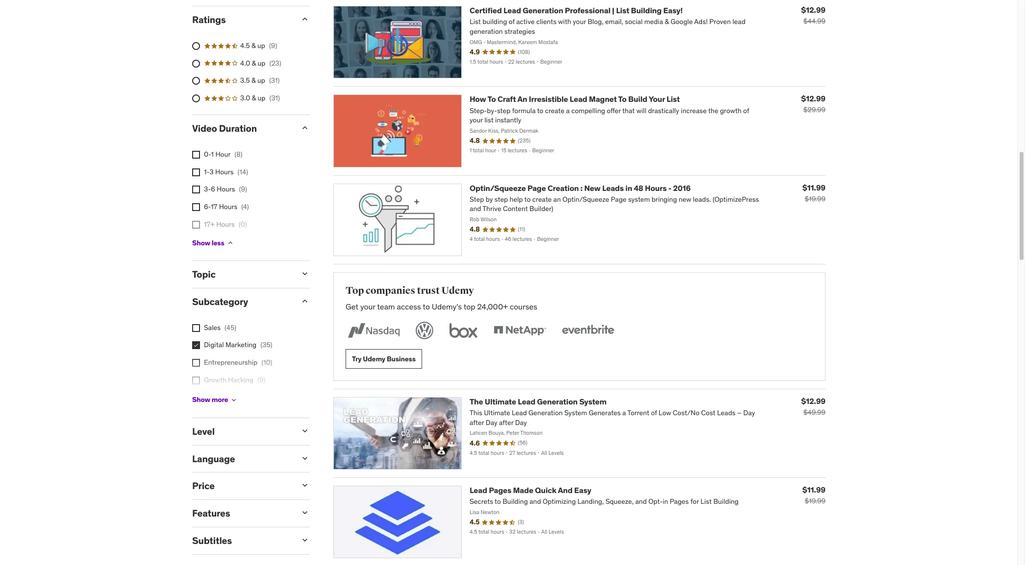 Task type: vqa. For each thing, say whether or not it's contained in the screenshot.
the Udemy inside the Try Udemy Business 'link'
no



Task type: locate. For each thing, give the bounding box(es) containing it.
(8)
[[235, 150, 243, 159]]

xsmall image left digital at the bottom left of the page
[[192, 342, 200, 350]]

(9) up (23)
[[269, 41, 277, 50]]

0 vertical spatial udemy
[[442, 285, 474, 297]]

hours right '6'
[[217, 185, 235, 194]]

5 small image from the top
[[300, 509, 310, 518]]

& for 3.5
[[252, 76, 256, 85]]

1 & from the top
[[252, 41, 256, 50]]

small image
[[300, 14, 310, 24], [300, 123, 310, 133], [300, 297, 310, 306], [300, 454, 310, 464], [300, 509, 310, 518], [300, 536, 310, 546]]

1 vertical spatial $11.99 $19.99
[[803, 486, 826, 506]]

topic button
[[192, 269, 292, 281]]

sales
[[204, 324, 221, 332]]

$12.99 for easy!
[[802, 5, 826, 15]]

(31) down (23)
[[269, 76, 280, 85]]

to right how
[[488, 94, 496, 104]]

generation left professional
[[523, 5, 563, 15]]

to left build
[[618, 94, 627, 104]]

1 show from the top
[[192, 239, 210, 248]]

1 vertical spatial xsmall image
[[192, 377, 200, 385]]

show left more
[[192, 396, 210, 405]]

4.0 & up (23)
[[240, 59, 281, 67]]

xsmall image for 3-6 hours (9)
[[192, 186, 200, 194]]

1 vertical spatial $11.99
[[803, 486, 826, 495]]

3 & from the top
[[252, 76, 256, 85]]

3-6 hours (9)
[[204, 185, 247, 194]]

$12.99 $44.99
[[802, 5, 826, 26]]

2 horizontal spatial (9)
[[269, 41, 277, 50]]

small image for level
[[300, 427, 310, 436]]

xsmall image left '3-'
[[192, 186, 200, 194]]

small image
[[300, 269, 310, 279], [300, 427, 310, 436], [300, 481, 310, 491]]

xsmall image left 17+
[[192, 221, 200, 229]]

sales (45)
[[204, 324, 236, 332]]

ratings button
[[192, 14, 292, 26]]

xsmall image left entrepreneurship
[[192, 359, 200, 367]]

(35)
[[261, 341, 272, 350]]

& right 3.5
[[252, 76, 256, 85]]

(10)
[[261, 358, 272, 367]]

2 vertical spatial $12.99
[[802, 397, 826, 407]]

build
[[629, 94, 648, 104]]

1 $11.99 $19.99 from the top
[[803, 183, 826, 203]]

trust
[[417, 285, 440, 297]]

2 $19.99 from the top
[[805, 497, 826, 506]]

4 up from the top
[[258, 94, 266, 102]]

growth hacking (9)
[[204, 376, 266, 385]]

0 vertical spatial $11.99
[[803, 183, 826, 193]]

3.5
[[240, 76, 250, 85]]

17+
[[204, 220, 215, 229]]

2 show from the top
[[192, 396, 210, 405]]

& right 4.5
[[252, 41, 256, 50]]

xsmall image left sales
[[192, 325, 200, 332]]

list right |
[[616, 5, 630, 15]]

growth
[[204, 376, 227, 385]]

xsmall image left 1-
[[192, 169, 200, 176]]

1 vertical spatial show
[[192, 396, 210, 405]]

ratings
[[192, 14, 226, 26]]

list right 'your'
[[667, 94, 680, 104]]

(9) for 4.5 & up (9)
[[269, 41, 277, 50]]

1 small image from the top
[[300, 14, 310, 24]]

show left less
[[192, 239, 210, 248]]

language
[[192, 453, 235, 465]]

marketing up entrepreneurship (10)
[[226, 341, 257, 350]]

1 vertical spatial marketing
[[204, 393, 235, 402]]

$11.99
[[803, 183, 826, 193], [803, 486, 826, 495]]

3 small image from the top
[[300, 481, 310, 491]]

& for 3.0
[[252, 94, 256, 102]]

box image
[[447, 320, 480, 342]]

3 small image from the top
[[300, 297, 310, 306]]

udemy right try
[[363, 355, 386, 364]]

netapp image
[[492, 320, 548, 342]]

small image for features
[[300, 509, 310, 518]]

&
[[252, 41, 256, 50], [252, 59, 256, 67], [252, 76, 256, 85], [252, 94, 256, 102]]

hacking
[[228, 376, 254, 385]]

2 $11.99 from the top
[[803, 486, 826, 495]]

hours right 17+
[[216, 220, 235, 229]]

6-17 hours (4)
[[204, 203, 249, 211]]

$12.99 up $29.99
[[802, 94, 826, 104]]

2 small image from the top
[[300, 123, 310, 133]]

(9) down the "(14)"
[[239, 185, 247, 194]]

& right 4.0 at the left of page
[[252, 59, 256, 67]]

$11.99 $19.99 for lead pages made quick and easy
[[803, 486, 826, 506]]

hours right the 17
[[219, 203, 237, 211]]

1 vertical spatial (31)
[[269, 94, 280, 102]]

(9) up fundamentals
[[258, 376, 266, 385]]

easy
[[574, 486, 592, 496]]

3.0
[[240, 94, 250, 102]]

4 small image from the top
[[300, 454, 310, 464]]

try
[[352, 355, 362, 364]]

2 $12.99 from the top
[[802, 94, 826, 104]]

0 vertical spatial xsmall image
[[192, 359, 200, 367]]

1 $19.99 from the top
[[805, 195, 826, 203]]

show less button
[[192, 234, 234, 253]]

up right 3.5
[[257, 76, 265, 85]]

0 vertical spatial (31)
[[269, 76, 280, 85]]

up for 4.0 & up
[[258, 59, 266, 67]]

generation
[[523, 5, 563, 15], [537, 397, 578, 407]]

lead pages made quick and easy
[[470, 486, 592, 496]]

xsmall image right more
[[230, 397, 238, 404]]

$12.99 up $49.99
[[802, 397, 826, 407]]

1 vertical spatial generation
[[537, 397, 578, 407]]

up right 3.0
[[258, 94, 266, 102]]

1 vertical spatial list
[[667, 94, 680, 104]]

1 up from the top
[[257, 41, 265, 50]]

$19.99
[[805, 195, 826, 203], [805, 497, 826, 506]]

top companies trust udemy get your team access to udemy's top 24,000+ courses
[[346, 285, 538, 312]]

price
[[192, 481, 215, 493]]

(31)
[[269, 76, 280, 85], [269, 94, 280, 102]]

xsmall image for digital marketing (35)
[[192, 342, 200, 350]]

xsmall image for sales (45)
[[192, 325, 200, 332]]

hours right 3
[[215, 168, 234, 176]]

generation left system
[[537, 397, 578, 407]]

1 $11.99 from the top
[[803, 183, 826, 193]]

lead
[[504, 5, 521, 15], [570, 94, 588, 104], [518, 397, 536, 407], [470, 486, 487, 496]]

0 vertical spatial (9)
[[269, 41, 277, 50]]

1 $12.99 from the top
[[802, 5, 826, 15]]

(31) down the 3.5 & up (31)
[[269, 94, 280, 102]]

1 horizontal spatial (9)
[[258, 376, 266, 385]]

hours for (14)
[[215, 168, 234, 176]]

$12.99 $29.99
[[802, 94, 826, 114]]

(4)
[[241, 203, 249, 211]]

xsmall image
[[192, 359, 200, 367], [192, 377, 200, 385]]

4.0
[[240, 59, 250, 67]]

$12.99 up $44.99 on the right
[[802, 5, 826, 15]]

building
[[631, 5, 662, 15]]

(9)
[[269, 41, 277, 50], [239, 185, 247, 194], [258, 376, 266, 385]]

0 horizontal spatial to
[[488, 94, 496, 104]]

volkswagen image
[[414, 320, 436, 342]]

up
[[257, 41, 265, 50], [258, 59, 266, 67], [257, 76, 265, 85], [258, 94, 266, 102]]

xsmall image left 0-
[[192, 151, 200, 159]]

quick
[[535, 486, 557, 496]]

0 horizontal spatial list
[[616, 5, 630, 15]]

4 & from the top
[[252, 94, 256, 102]]

nasdaq image
[[346, 320, 402, 342]]

how to craft an irresistible lead magnet to build your list link
[[470, 94, 680, 104]]

$49.99
[[804, 409, 826, 417]]

$12.99 for to
[[802, 94, 826, 104]]

& right 3.0
[[252, 94, 256, 102]]

subtitles button
[[192, 536, 292, 547]]

level
[[192, 426, 215, 438]]

small image for ratings
[[300, 14, 310, 24]]

marketing down growth
[[204, 393, 235, 402]]

1 horizontal spatial udemy
[[442, 285, 474, 297]]

0 vertical spatial generation
[[523, 5, 563, 15]]

& for 4.5
[[252, 41, 256, 50]]

up right 4.5
[[257, 41, 265, 50]]

lead left magnet
[[570, 94, 588, 104]]

3 up from the top
[[257, 76, 265, 85]]

small image for language
[[300, 454, 310, 464]]

0 horizontal spatial udemy
[[363, 355, 386, 364]]

1 xsmall image from the top
[[192, 359, 200, 367]]

2 up from the top
[[258, 59, 266, 67]]

$12.99 $49.99
[[802, 397, 826, 417]]

2 vertical spatial small image
[[300, 481, 310, 491]]

1 vertical spatial (9)
[[239, 185, 247, 194]]

show more
[[192, 396, 228, 405]]

1 horizontal spatial to
[[618, 94, 627, 104]]

3
[[210, 168, 214, 176]]

6
[[211, 185, 215, 194]]

optin/squeeze page creation : new leads in 48 hours - 2016 link
[[470, 183, 691, 193]]

-
[[669, 183, 672, 193]]

your
[[649, 94, 665, 104]]

duration
[[219, 123, 257, 135]]

0 vertical spatial $19.99
[[805, 195, 826, 203]]

:
[[581, 183, 583, 193]]

1 small image from the top
[[300, 269, 310, 279]]

2 & from the top
[[252, 59, 256, 67]]

1 vertical spatial small image
[[300, 427, 310, 436]]

0 vertical spatial $11.99 $19.99
[[803, 183, 826, 203]]

2 xsmall image from the top
[[192, 377, 200, 385]]

0 vertical spatial $12.99
[[802, 5, 826, 15]]

$11.99 $19.99
[[803, 183, 826, 203], [803, 486, 826, 506]]

1-3 hours (14)
[[204, 168, 248, 176]]

1 vertical spatial $12.99
[[802, 94, 826, 104]]

xsmall image right less
[[226, 239, 234, 247]]

1 vertical spatial $19.99
[[805, 497, 826, 506]]

0 horizontal spatial (9)
[[239, 185, 247, 194]]

xsmall image for 17+ hours (0)
[[192, 221, 200, 229]]

magnet
[[589, 94, 617, 104]]

up left (23)
[[258, 59, 266, 67]]

0-1 hour (8)
[[204, 150, 243, 159]]

4.5 & up (9)
[[240, 41, 277, 50]]

udemy up udemy's
[[442, 285, 474, 297]]

xsmall image
[[192, 151, 200, 159], [192, 169, 200, 176], [192, 186, 200, 194], [192, 204, 200, 211], [192, 221, 200, 229], [226, 239, 234, 247], [192, 325, 200, 332], [192, 342, 200, 350], [230, 397, 238, 404]]

xsmall image inside show less button
[[226, 239, 234, 247]]

2 vertical spatial (9)
[[258, 376, 266, 385]]

page
[[528, 183, 546, 193]]

xsmall image for 0-1 hour (8)
[[192, 151, 200, 159]]

(23)
[[269, 59, 281, 67]]

up for 4.5 & up
[[257, 41, 265, 50]]

2 small image from the top
[[300, 427, 310, 436]]

xsmall image left growth
[[192, 377, 200, 385]]

xsmall image left the 6-
[[192, 204, 200, 211]]

6 small image from the top
[[300, 536, 310, 546]]

video duration
[[192, 123, 257, 135]]

0 vertical spatial small image
[[300, 269, 310, 279]]

2 $11.99 $19.99 from the top
[[803, 486, 826, 506]]

lead right 'certified'
[[504, 5, 521, 15]]

top
[[346, 285, 364, 297]]

optin/squeeze
[[470, 183, 526, 193]]

lead pages made quick and easy link
[[470, 486, 592, 496]]

hours left -
[[645, 183, 667, 193]]

24,000+
[[477, 302, 508, 312]]

0 vertical spatial show
[[192, 239, 210, 248]]



Task type: describe. For each thing, give the bounding box(es) containing it.
optin/squeeze page creation : new leads in 48 hours - 2016
[[470, 183, 691, 193]]

more
[[212, 396, 228, 405]]

certified lead generation professional | list building easy!
[[470, 5, 683, 15]]

xsmall image for 6-17 hours (4)
[[192, 204, 200, 211]]

pages
[[489, 486, 512, 496]]

1-
[[204, 168, 210, 176]]

xsmall image for 1-3 hours (14)
[[192, 169, 200, 176]]

3.5 & up (31)
[[240, 76, 280, 85]]

small image for price
[[300, 481, 310, 491]]

small image for subcategory
[[300, 297, 310, 306]]

team
[[377, 302, 395, 312]]

0-
[[204, 150, 211, 159]]

48
[[634, 183, 644, 193]]

subcategory button
[[192, 296, 292, 308]]

up for 3.5 & up
[[257, 76, 265, 85]]

2016
[[673, 183, 691, 193]]

(31) for 3.5 & up (31)
[[269, 76, 280, 85]]

price button
[[192, 481, 292, 493]]

& for 4.0
[[252, 59, 256, 67]]

video duration button
[[192, 123, 292, 135]]

level button
[[192, 426, 292, 438]]

new
[[584, 183, 601, 193]]

up for 3.0 & up
[[258, 94, 266, 102]]

3 $12.99 from the top
[[802, 397, 826, 407]]

$11.99 for optin/squeeze page creation : new leads in 48 hours - 2016
[[803, 183, 826, 193]]

(31) for 3.0 & up (31)
[[269, 94, 280, 102]]

1 to from the left
[[488, 94, 496, 104]]

system
[[580, 397, 607, 407]]

$44.99
[[804, 17, 826, 26]]

6-
[[204, 203, 211, 211]]

hour
[[216, 150, 231, 159]]

17
[[211, 203, 217, 211]]

(45)
[[225, 324, 236, 332]]

(0)
[[239, 220, 247, 229]]

|
[[612, 5, 615, 15]]

ultimate
[[485, 397, 516, 407]]

lead left pages
[[470, 486, 487, 496]]

entrepreneurship
[[204, 358, 258, 367]]

certified
[[470, 5, 502, 15]]

your
[[360, 302, 376, 312]]

craft
[[498, 94, 516, 104]]

$19.99 for lead pages made quick and easy
[[805, 497, 826, 506]]

small image for subtitles
[[300, 536, 310, 546]]

(9) for 3-6 hours (9)
[[239, 185, 247, 194]]

17+ hours (0)
[[204, 220, 247, 229]]

try udemy business link
[[346, 350, 422, 369]]

in
[[626, 183, 632, 193]]

made
[[513, 486, 534, 496]]

3.0 & up (31)
[[240, 94, 280, 102]]

hours for (4)
[[219, 203, 237, 211]]

certified lead generation professional | list building easy! link
[[470, 5, 683, 15]]

xsmall image inside show more button
[[230, 397, 238, 404]]

(14)
[[238, 168, 248, 176]]

$11.99 for lead pages made quick and easy
[[803, 486, 826, 495]]

an
[[518, 94, 527, 104]]

language button
[[192, 453, 292, 465]]

4.5
[[240, 41, 250, 50]]

features
[[192, 508, 230, 520]]

show less
[[192, 239, 224, 248]]

to
[[423, 302, 430, 312]]

hours for (9)
[[217, 185, 235, 194]]

professional
[[565, 5, 611, 15]]

show for subcategory
[[192, 396, 210, 405]]

xsmall image for growth
[[192, 377, 200, 385]]

leads
[[602, 183, 624, 193]]

how
[[470, 94, 486, 104]]

subtitles
[[192, 536, 232, 547]]

less
[[212, 239, 224, 248]]

the ultimate lead generation system link
[[470, 397, 607, 407]]

lead right ultimate
[[518, 397, 536, 407]]

courses
[[510, 302, 538, 312]]

fundamentals
[[237, 393, 280, 402]]

udemy inside top companies trust udemy get your team access to udemy's top 24,000+ courses
[[442, 285, 474, 297]]

companies
[[366, 285, 415, 297]]

video
[[192, 123, 217, 135]]

topic
[[192, 269, 216, 281]]

1 horizontal spatial list
[[667, 94, 680, 104]]

and
[[558, 486, 573, 496]]

3-
[[204, 185, 211, 194]]

$19.99 for optin/squeeze page creation : new leads in 48 hours - 2016
[[805, 195, 826, 203]]

get
[[346, 302, 359, 312]]

digital
[[204, 341, 224, 350]]

2 to from the left
[[618, 94, 627, 104]]

$11.99 $19.99 for optin/squeeze page creation : new leads in 48 hours - 2016
[[803, 183, 826, 203]]

$29.99
[[804, 106, 826, 114]]

0 vertical spatial list
[[616, 5, 630, 15]]

business
[[387, 355, 416, 364]]

how to craft an irresistible lead magnet to build your list
[[470, 94, 680, 104]]

easy!
[[664, 5, 683, 15]]

access
[[397, 302, 421, 312]]

1 vertical spatial udemy
[[363, 355, 386, 364]]

0 vertical spatial marketing
[[226, 341, 257, 350]]

udemy's
[[432, 302, 462, 312]]

irresistible
[[529, 94, 568, 104]]

top
[[464, 302, 476, 312]]

the ultimate lead generation system
[[470, 397, 607, 407]]

show for video duration
[[192, 239, 210, 248]]

xsmall image for entrepreneurship
[[192, 359, 200, 367]]

entrepreneurship (10)
[[204, 358, 272, 367]]

digital marketing (35)
[[204, 341, 272, 350]]

1
[[211, 150, 214, 159]]

show more button
[[192, 391, 238, 410]]

small image for video duration
[[300, 123, 310, 133]]

eventbrite image
[[560, 320, 616, 342]]

small image for topic
[[300, 269, 310, 279]]



